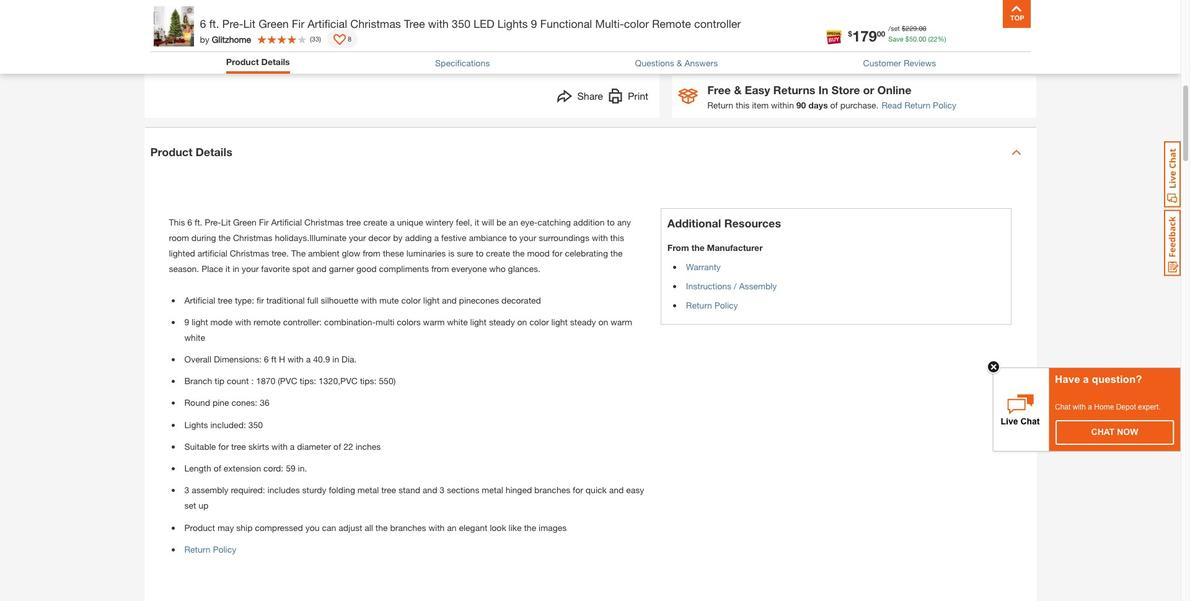 Task type: locate. For each thing, give the bounding box(es) containing it.
1 horizontal spatial 350
[[452, 17, 471, 30]]

1 horizontal spatial warm
[[611, 317, 633, 327]]

to right 'ambiance'
[[510, 233, 517, 243]]

1 vertical spatial product details
[[150, 145, 232, 159]]

of right length
[[214, 463, 221, 474]]

0 vertical spatial branches
[[535, 485, 571, 496]]

( left )
[[310, 35, 312, 43]]

. down the 229
[[917, 34, 919, 42]]

$ right /set
[[902, 24, 906, 32]]

tree up glow
[[346, 217, 361, 228]]

0 horizontal spatial white
[[185, 332, 205, 343]]

6 left ft at the bottom left of page
[[264, 354, 269, 365]]

1 horizontal spatial for
[[552, 248, 563, 259]]

0 vertical spatial 6
[[200, 17, 206, 30]]

pinecones
[[459, 295, 499, 305]]

to inside add to cart button
[[854, 40, 863, 52]]

0 horizontal spatial fir
[[259, 217, 269, 228]]

( left %)
[[929, 34, 931, 42]]

artificial up holidays.illuminate
[[271, 217, 302, 228]]

chat
[[1092, 427, 1115, 437]]

fir
[[257, 295, 264, 305]]

0 horizontal spatial from
[[363, 248, 381, 259]]

with inside this 6 ft. pre-lit green fir artificial christmas tree create a unique wintery feel, it will be an eye-catching addition to any room during the christmas holidays.illuminate your decor by adding a festive ambiance to your surroundings with this lighted artificial christmas tree. the ambient glow from these luminaries is sure to create the mood for celebrating the season. place it in your favorite spot and garner good compliments from everyone who glances.
[[592, 233, 608, 243]]

1 horizontal spatial an
[[509, 217, 518, 228]]

1 horizontal spatial create
[[486, 248, 510, 259]]

1 horizontal spatial 22
[[931, 34, 938, 42]]

0 horizontal spatial warm
[[423, 317, 445, 327]]

0 vertical spatial of
[[831, 100, 838, 110]]

9 left functional
[[531, 17, 538, 30]]

to right add
[[854, 40, 863, 52]]

0 horizontal spatial green
[[233, 217, 257, 228]]

return down free
[[708, 100, 734, 110]]

read return policy link
[[882, 98, 957, 112]]

1 vertical spatial white
[[185, 332, 205, 343]]

40.9
[[313, 354, 330, 365]]

lights right led
[[498, 17, 528, 30]]

sections
[[447, 485, 480, 496]]

2 . from the top
[[917, 34, 919, 42]]

from down is
[[432, 264, 449, 274]]

artificial
[[308, 17, 347, 30], [271, 217, 302, 228], [185, 295, 215, 305]]

2 horizontal spatial of
[[831, 100, 838, 110]]

& right free
[[734, 83, 742, 97]]

color left remote
[[624, 17, 649, 30]]

print
[[628, 90, 649, 102]]

display image
[[334, 34, 346, 47]]

2 ( from the left
[[310, 35, 312, 43]]

1 vertical spatial 9
[[185, 317, 189, 327]]

branches right hinged
[[535, 485, 571, 496]]

0 horizontal spatial tips:
[[300, 376, 316, 387]]

artificial inside this 6 ft. pre-lit green fir artificial christmas tree create a unique wintery feel, it will be an eye-catching addition to any room during the christmas holidays.illuminate your decor by adding a festive ambiance to your surroundings with this lighted artificial christmas tree. the ambient glow from these luminaries is sure to create the mood for celebrating the season. place it in your favorite spot and garner good compliments from everyone who glances.
[[271, 217, 302, 228]]

350 up skirts
[[249, 420, 263, 430]]

be
[[497, 217, 507, 228]]

create
[[364, 217, 388, 228], [486, 248, 510, 259]]

white
[[447, 317, 468, 327], [185, 332, 205, 343]]

remote
[[652, 17, 692, 30]]

0 horizontal spatial 9
[[185, 317, 189, 327]]

this 6 ft. pre-lit green fir artificial christmas tree create a unique wintery feel, it will be an eye-catching addition to any room during the christmas holidays.illuminate your decor by adding a festive ambiance to your surroundings with this lighted artificial christmas tree. the ambient glow from these luminaries is sure to create the mood for celebrating the season. place it in your favorite spot and garner good compliments from everyone who glances.
[[169, 217, 631, 274]]

the up glances.
[[513, 248, 525, 259]]

1 horizontal spatial branches
[[535, 485, 571, 496]]

22 inside /set $ 229 . 00 save $ 50 . 00 ( 22 %)
[[931, 34, 938, 42]]

may
[[218, 523, 234, 533]]

pre- up the during
[[205, 217, 221, 228]]

pine
[[213, 398, 229, 408]]

. right /set
[[918, 24, 920, 32]]

icon image
[[679, 89, 699, 104]]

0 vertical spatial return policy
[[687, 300, 738, 311]]

easy
[[627, 485, 645, 496]]

glitzhome
[[212, 34, 251, 44]]

1 vertical spatial &
[[734, 83, 742, 97]]

this left item
[[736, 100, 750, 110]]

22
[[931, 34, 938, 42], [344, 442, 353, 452]]

instructions / assembly link
[[687, 281, 777, 291]]

item
[[753, 100, 769, 110]]

by up these
[[393, 233, 403, 243]]

and right 'stand'
[[423, 485, 438, 496]]

0 vertical spatial ft.
[[209, 17, 219, 30]]

1 horizontal spatial metal
[[482, 485, 504, 496]]

an right be
[[509, 217, 518, 228]]

return policy link down may at the bottom left
[[185, 544, 236, 555]]

fir left 8 dropdown button at left top
[[292, 17, 305, 30]]

0 horizontal spatial this
[[611, 233, 625, 243]]

glitzhome pre lit christmas trees 2014600019 44.5 image
[[153, 0, 207, 48]]

0 horizontal spatial &
[[677, 58, 683, 68]]

live chat image
[[1165, 141, 1182, 208]]

1 horizontal spatial return policy link
[[687, 300, 738, 311]]

branches down 3 assembly required: includes sturdy folding metal tree stand and 3 sections metal hinged branches for quick and easy set up
[[390, 523, 426, 533]]

(pvc
[[278, 376, 297, 387]]

for inside 3 assembly required: includes sturdy folding metal tree stand and 3 sections metal hinged branches for quick and easy set up
[[573, 485, 584, 496]]

return policy link down 'instructions' at the top right of page
[[687, 300, 738, 311]]

1 steady from the left
[[489, 317, 515, 327]]

1 horizontal spatial 9
[[531, 17, 538, 30]]

color inside the 9 light mode with remote controller: combination-multi colors warm white light steady on color light steady on warm white
[[530, 317, 549, 327]]

with down addition
[[592, 233, 608, 243]]

0 horizontal spatial lights
[[185, 420, 208, 430]]

$ inside $ 179 00
[[849, 29, 853, 38]]

tips: left '550)'
[[360, 376, 377, 387]]

branches
[[535, 485, 571, 496], [390, 523, 426, 533]]

white down pinecones
[[447, 317, 468, 327]]

0 horizontal spatial in
[[233, 264, 239, 274]]

additional
[[668, 216, 722, 230]]

policy down reviews
[[934, 100, 957, 110]]

an
[[509, 217, 518, 228], [447, 523, 457, 533]]

1 on from the left
[[518, 317, 527, 327]]

tree left skirts
[[231, 442, 246, 452]]

tree
[[346, 217, 361, 228], [218, 295, 233, 305], [231, 442, 246, 452], [382, 485, 396, 496]]

0 horizontal spatial (
[[310, 35, 312, 43]]

of right diameter
[[334, 442, 341, 452]]

0 horizontal spatial for
[[218, 442, 229, 452]]

1 vertical spatial of
[[334, 442, 341, 452]]

22 left inches
[[344, 442, 353, 452]]

00 inside $ 179 00
[[878, 29, 886, 38]]

by left glitzhome
[[200, 34, 210, 44]]

3 left sections
[[440, 485, 445, 496]]

1 horizontal spatial in
[[333, 354, 339, 365]]

additional resources
[[668, 216, 782, 230]]

holidays.illuminate
[[275, 233, 347, 243]]

2 horizontal spatial your
[[520, 233, 537, 243]]

artificial up )
[[308, 17, 347, 30]]

by
[[200, 34, 210, 44], [393, 233, 403, 243]]

with right mode
[[235, 317, 251, 327]]

questions & answers
[[636, 58, 718, 68]]

1 horizontal spatial policy
[[715, 300, 738, 311]]

an left elegant
[[447, 523, 457, 533]]

6 inside this 6 ft. pre-lit green fir artificial christmas tree create a unique wintery feel, it will be an eye-catching addition to any room during the christmas holidays.illuminate your decor by adding a festive ambiance to your surroundings with this lighted artificial christmas tree. the ambient glow from these luminaries is sure to create the mood for celebrating the season. place it in your favorite spot and garner good compliments from everyone who glances.
[[188, 217, 192, 228]]

1 vertical spatial in
[[333, 354, 339, 365]]

christmas up the tree.
[[233, 233, 273, 243]]

warm
[[423, 317, 445, 327], [611, 317, 633, 327]]

2 vertical spatial for
[[573, 485, 584, 496]]

fir
[[292, 17, 305, 30], [259, 217, 269, 228]]

for down surroundings
[[552, 248, 563, 259]]

customer
[[864, 58, 902, 68]]

tree inside this 6 ft. pre-lit green fir artificial christmas tree create a unique wintery feel, it will be an eye-catching addition to any room during the christmas holidays.illuminate your decor by adding a festive ambiance to your surroundings with this lighted artificial christmas tree. the ambient glow from these luminaries is sure to create the mood for celebrating the season. place it in your favorite spot and garner good compliments from everyone who glances.
[[346, 217, 361, 228]]

1 vertical spatial pre-
[[205, 217, 221, 228]]

22 right 50
[[931, 34, 938, 42]]

color up colors
[[402, 295, 421, 305]]

addition
[[574, 217, 605, 228]]

/
[[734, 281, 737, 291]]

ft. inside this 6 ft. pre-lit green fir artificial christmas tree create a unique wintery feel, it will be an eye-catching addition to any room during the christmas holidays.illuminate your decor by adding a festive ambiance to your surroundings with this lighted artificial christmas tree. the ambient glow from these luminaries is sure to create the mood for celebrating the season. place it in your favorite spot and garner good compliments from everyone who glances.
[[195, 217, 202, 228]]

a left diameter
[[290, 442, 295, 452]]

controller:
[[283, 317, 322, 327]]

during
[[192, 233, 216, 243]]

from up good
[[363, 248, 381, 259]]

2 vertical spatial color
[[530, 317, 549, 327]]

it left will
[[475, 217, 480, 228]]

multi
[[376, 317, 395, 327]]

1 vertical spatial an
[[447, 523, 457, 533]]

this
[[169, 217, 185, 228]]

place
[[202, 264, 223, 274]]

cones:
[[232, 398, 258, 408]]

combination-
[[324, 317, 376, 327]]

2 warm from the left
[[611, 317, 633, 327]]

1 vertical spatial by
[[393, 233, 403, 243]]

0 vertical spatial 350
[[452, 17, 471, 30]]

0 vertical spatial for
[[552, 248, 563, 259]]

(
[[929, 34, 931, 42], [310, 35, 312, 43]]

2 horizontal spatial color
[[624, 17, 649, 30]]

artificial up mode
[[185, 295, 215, 305]]

$ up add to cart
[[849, 29, 853, 38]]

spot
[[293, 264, 310, 274]]

to right sure
[[476, 248, 484, 259]]

/set
[[889, 24, 901, 32]]

1 horizontal spatial this
[[736, 100, 750, 110]]

2 vertical spatial artificial
[[185, 295, 215, 305]]

color down decorated at the left of the page
[[530, 317, 549, 327]]

sure
[[457, 248, 474, 259]]

1 metal from the left
[[358, 485, 379, 496]]

wintery
[[426, 217, 454, 228]]

00
[[920, 24, 927, 32], [878, 29, 886, 38], [919, 34, 927, 42]]

( inside /set $ 229 . 00 save $ 50 . 00 ( 22 %)
[[929, 34, 931, 42]]

your left favorite
[[242, 264, 259, 274]]

tree inside 3 assembly required: includes sturdy folding metal tree stand and 3 sections metal hinged branches for quick and easy set up
[[382, 485, 396, 496]]

50
[[910, 34, 917, 42]]

led
[[474, 17, 495, 30]]

1 warm from the left
[[423, 317, 445, 327]]

question?
[[1093, 374, 1143, 385]]

0 horizontal spatial metal
[[358, 485, 379, 496]]

0 horizontal spatial an
[[447, 523, 457, 533]]

length of extension cord: 59 in.
[[185, 463, 307, 474]]

6 up by glitzhome
[[200, 17, 206, 30]]

0 horizontal spatial 350
[[249, 420, 263, 430]]

lit up artificial
[[221, 217, 231, 228]]

1 vertical spatial lights
[[185, 420, 208, 430]]

3
[[185, 485, 189, 496], [440, 485, 445, 496]]

1 ( from the left
[[929, 34, 931, 42]]

lit up glitzhome
[[243, 17, 256, 30]]

1 horizontal spatial artificial
[[271, 217, 302, 228]]

return right read
[[905, 100, 931, 110]]

christmas up favorite
[[230, 248, 269, 259]]

for left quick at bottom
[[573, 485, 584, 496]]

0 vertical spatial green
[[259, 17, 289, 30]]

your down eye-
[[520, 233, 537, 243]]

0 vertical spatial white
[[447, 317, 468, 327]]

lit inside this 6 ft. pre-lit green fir artificial christmas tree create a unique wintery feel, it will be an eye-catching addition to any room during the christmas holidays.illuminate your decor by adding a festive ambiance to your surroundings with this lighted artificial christmas tree. the ambient glow from these luminaries is sure to create the mood for celebrating the season. place it in your favorite spot and garner good compliments from everyone who glances.
[[221, 217, 231, 228]]

0 vertical spatial in
[[233, 264, 239, 274]]

in
[[819, 83, 829, 97]]

policy
[[934, 100, 957, 110], [715, 300, 738, 311], [213, 544, 236, 555]]

return policy down may at the bottom left
[[185, 544, 236, 555]]

return policy down 'instructions' at the top right of page
[[687, 300, 738, 311]]

1 vertical spatial ft.
[[195, 217, 202, 228]]

0 vertical spatial an
[[509, 217, 518, 228]]

this inside this 6 ft. pre-lit green fir artificial christmas tree create a unique wintery feel, it will be an eye-catching addition to any room during the christmas holidays.illuminate your decor by adding a festive ambiance to your surroundings with this lighted artificial christmas tree. the ambient glow from these luminaries is sure to create the mood for celebrating the season. place it in your favorite spot and garner good compliments from everyone who glances.
[[611, 233, 625, 243]]

0 horizontal spatial policy
[[213, 544, 236, 555]]

top button
[[1003, 0, 1031, 28]]

1 vertical spatial branches
[[390, 523, 426, 533]]

with
[[428, 17, 449, 30], [592, 233, 608, 243], [361, 295, 377, 305], [235, 317, 251, 327], [288, 354, 304, 365], [1073, 403, 1087, 412], [272, 442, 288, 452], [429, 523, 445, 533]]

depot
[[1117, 403, 1137, 412]]

$ down the 229
[[906, 34, 910, 42]]

ft. up by glitzhome
[[209, 17, 219, 30]]

product details button
[[226, 55, 290, 71], [226, 55, 290, 68], [144, 128, 1037, 177]]

1 horizontal spatial of
[[334, 442, 341, 452]]

of right days
[[831, 100, 838, 110]]

& left answers
[[677, 58, 683, 68]]

0 horizontal spatial steady
[[489, 317, 515, 327]]

dia.
[[342, 354, 357, 365]]

0 horizontal spatial create
[[364, 217, 388, 228]]

0 horizontal spatial 3
[[185, 485, 189, 496]]

feedback link image
[[1165, 210, 1182, 277]]

pre- up glitzhome
[[222, 17, 243, 30]]

it right place
[[226, 264, 230, 274]]

0 horizontal spatial ft.
[[195, 217, 202, 228]]

9
[[531, 17, 538, 30], [185, 317, 189, 327]]

1 vertical spatial .
[[917, 34, 919, 42]]

1 horizontal spatial &
[[734, 83, 742, 97]]

light
[[423, 295, 440, 305], [192, 317, 208, 327], [470, 317, 487, 327], [552, 317, 568, 327]]

2 horizontal spatial policy
[[934, 100, 957, 110]]

1 horizontal spatial white
[[447, 317, 468, 327]]

00 right the 229
[[920, 24, 927, 32]]

1 vertical spatial artificial
[[271, 217, 302, 228]]

2 vertical spatial 6
[[264, 354, 269, 365]]

in right place
[[233, 264, 239, 274]]

tree left 'stand'
[[382, 485, 396, 496]]

1 horizontal spatial return policy
[[687, 300, 738, 311]]

tree left type:
[[218, 295, 233, 305]]

this down any
[[611, 233, 625, 243]]

policy down instructions / assembly
[[715, 300, 738, 311]]

%)
[[938, 34, 947, 42]]

1 vertical spatial green
[[233, 217, 257, 228]]

1 vertical spatial details
[[196, 145, 232, 159]]

1 horizontal spatial by
[[393, 233, 403, 243]]

everyone
[[452, 264, 487, 274]]

6 right this
[[188, 217, 192, 228]]

lights
[[498, 17, 528, 30], [185, 420, 208, 430]]

your up glow
[[349, 233, 366, 243]]

caret image
[[1012, 147, 1022, 157]]

with left elegant
[[429, 523, 445, 533]]

& inside free & easy returns in store or online return this item within 90 days of purchase. read return policy
[[734, 83, 742, 97]]

1 vertical spatial from
[[432, 264, 449, 274]]

a
[[390, 217, 395, 228], [434, 233, 439, 243], [306, 354, 311, 365], [1084, 374, 1090, 385], [1089, 403, 1093, 412], [290, 442, 295, 452]]

in left dia.
[[333, 354, 339, 365]]

1 horizontal spatial (
[[929, 34, 931, 42]]

0 horizontal spatial return policy
[[185, 544, 236, 555]]

instructions
[[687, 281, 732, 291]]

an inside this 6 ft. pre-lit green fir artificial christmas tree create a unique wintery feel, it will be an eye-catching addition to any room during the christmas holidays.illuminate your decor by adding a festive ambiance to your surroundings with this lighted artificial christmas tree. the ambient glow from these luminaries is sure to create the mood for celebrating the season. place it in your favorite spot and garner good compliments from everyone who glances.
[[509, 217, 518, 228]]

from
[[363, 248, 381, 259], [432, 264, 449, 274]]

and down the ambient
[[312, 264, 327, 274]]

00 up cart
[[878, 29, 886, 38]]

details
[[261, 56, 290, 67], [196, 145, 232, 159]]

save
[[889, 34, 904, 42]]

ft. up the during
[[195, 217, 202, 228]]

for inside this 6 ft. pre-lit green fir artificial christmas tree create a unique wintery feel, it will be an eye-catching addition to any room during the christmas holidays.illuminate your decor by adding a festive ambiance to your surroundings with this lighted artificial christmas tree. the ambient glow from these luminaries is sure to create the mood for celebrating the season. place it in your favorite spot and garner good compliments from everyone who glances.
[[552, 248, 563, 259]]

1 . from the top
[[918, 24, 920, 32]]

None field
[[705, 33, 731, 59]]

a right "have"
[[1084, 374, 1090, 385]]

1 vertical spatial this
[[611, 233, 625, 243]]

1 vertical spatial fir
[[259, 217, 269, 228]]

2 steady from the left
[[571, 317, 596, 327]]

resources
[[725, 216, 782, 230]]

lights down round
[[185, 420, 208, 430]]

$
[[902, 24, 906, 32], [849, 29, 853, 38], [906, 34, 910, 42]]

decor
[[369, 233, 391, 243]]

350 left led
[[452, 17, 471, 30]]

metal right folding
[[358, 485, 379, 496]]

2 vertical spatial product
[[185, 523, 215, 533]]

6 ft. pre-lit green fir artificial christmas tree with 350 led lights 9 functional multi-color remote controller
[[200, 17, 741, 30]]

1 vertical spatial 6
[[188, 217, 192, 228]]

of inside free & easy returns in store or online return this item within 90 days of purchase. read return policy
[[831, 100, 838, 110]]

branch
[[185, 376, 212, 387]]

1 horizontal spatial steady
[[571, 317, 596, 327]]

a left 40.9
[[306, 354, 311, 365]]

0 horizontal spatial of
[[214, 463, 221, 474]]

&
[[677, 58, 683, 68], [734, 83, 742, 97]]

tips: right the "(pvc"
[[300, 376, 316, 387]]



Task type: describe. For each thing, give the bounding box(es) containing it.
purchase.
[[841, 100, 879, 110]]

elegant
[[459, 523, 488, 533]]

traditional
[[267, 295, 305, 305]]

will
[[482, 217, 494, 228]]

1 vertical spatial color
[[402, 295, 421, 305]]

and left pinecones
[[442, 295, 457, 305]]

1 vertical spatial for
[[218, 442, 229, 452]]

0 vertical spatial by
[[200, 34, 210, 44]]

return down up
[[185, 544, 211, 555]]

& for easy
[[734, 83, 742, 97]]

functional
[[541, 17, 593, 30]]

$ 179 00
[[849, 27, 886, 44]]

artificial tree type: fir traditional full silhouette with mute color light and pinecones decorated
[[185, 295, 541, 305]]

the right celebrating
[[611, 248, 623, 259]]

assembly
[[192, 485, 229, 496]]

you
[[306, 523, 320, 533]]

/set $ 229 . 00 save $ 50 . 00 ( 22 %)
[[889, 24, 947, 42]]

up
[[199, 501, 209, 511]]

return down 'instructions' at the top right of page
[[687, 300, 713, 311]]

suitable for tree skirts with a diameter of 22 inches
[[185, 442, 381, 452]]

ambient
[[308, 248, 340, 259]]

round pine cones: 36
[[185, 398, 270, 408]]

customer reviews
[[864, 58, 937, 68]]

00 right 50
[[919, 34, 927, 42]]

green inside this 6 ft. pre-lit green fir artificial christmas tree create a unique wintery feel, it will be an eye-catching addition to any room during the christmas holidays.illuminate your decor by adding a festive ambiance to your surroundings with this lighted artificial christmas tree. the ambient glow from these luminaries is sure to create the mood for celebrating the season. place it in your favorite spot and garner good compliments from everyone who glances.
[[233, 217, 257, 228]]

0 horizontal spatial details
[[196, 145, 232, 159]]

0 vertical spatial lit
[[243, 17, 256, 30]]

1 horizontal spatial 6
[[200, 17, 206, 30]]

diameter
[[297, 442, 331, 452]]

any
[[618, 217, 631, 228]]

tree
[[404, 17, 425, 30]]

quick
[[586, 485, 607, 496]]

product may ship compressed you can adjust all the branches with an elegant look like the images
[[185, 523, 567, 533]]

christmas up holidays.illuminate
[[305, 217, 344, 228]]

33
[[312, 35, 319, 43]]

chat now
[[1092, 427, 1139, 437]]

and inside this 6 ft. pre-lit green fir artificial christmas tree create a unique wintery feel, it will be an eye-catching addition to any room during the christmas holidays.illuminate your decor by adding a festive ambiance to your surroundings with this lighted artificial christmas tree. the ambient glow from these luminaries is sure to create the mood for celebrating the season. place it in your favorite spot and garner good compliments from everyone who glances.
[[312, 264, 327, 274]]

0 vertical spatial return policy link
[[687, 300, 738, 311]]

the right from on the top right of the page
[[692, 242, 705, 253]]

mode
[[211, 317, 233, 327]]

1 horizontal spatial fir
[[292, 17, 305, 30]]

a left "home"
[[1089, 403, 1093, 412]]

read
[[882, 100, 903, 110]]

celebrating
[[565, 248, 608, 259]]

1 vertical spatial it
[[226, 264, 230, 274]]

1 tips: from the left
[[300, 376, 316, 387]]

chat now link
[[1057, 421, 1174, 444]]

branches inside 3 assembly required: includes sturdy folding metal tree stand and 3 sections metal hinged branches for quick and easy set up
[[535, 485, 571, 496]]

550)
[[379, 376, 396, 387]]

expert.
[[1139, 403, 1162, 412]]

dimensions:
[[214, 354, 262, 365]]

1 vertical spatial product
[[150, 145, 193, 159]]

2 on from the left
[[599, 317, 609, 327]]

the right all
[[376, 523, 388, 533]]

have
[[1056, 374, 1081, 385]]

remote
[[254, 317, 281, 327]]

included:
[[211, 420, 246, 430]]

1 vertical spatial return policy
[[185, 544, 236, 555]]

1 vertical spatial create
[[486, 248, 510, 259]]

online
[[878, 83, 912, 97]]

set
[[185, 501, 196, 511]]

9 light mode with remote controller: combination-multi colors warm white light steady on color light steady on warm white
[[185, 317, 633, 343]]

2 3 from the left
[[440, 485, 445, 496]]

90
[[797, 100, 807, 110]]

a down wintery
[[434, 233, 439, 243]]

look
[[490, 523, 507, 533]]

mute
[[380, 295, 399, 305]]

colors
[[397, 317, 421, 327]]

free
[[708, 83, 731, 97]]

share
[[578, 90, 603, 102]]

ft
[[271, 354, 277, 365]]

0 vertical spatial it
[[475, 217, 480, 228]]

fir inside this 6 ft. pre-lit green fir artificial christmas tree create a unique wintery feel, it will be an eye-catching addition to any room during the christmas holidays.illuminate your decor by adding a festive ambiance to your surroundings with this lighted artificial christmas tree. the ambient glow from these luminaries is sure to create the mood for celebrating the season. place it in your favorite spot and garner good compliments from everyone who glances.
[[259, 217, 269, 228]]

+ button
[[731, 33, 757, 59]]

lights included: 350
[[185, 420, 263, 430]]

artificial
[[198, 248, 228, 259]]

0 horizontal spatial 22
[[344, 442, 353, 452]]

with right skirts
[[272, 442, 288, 452]]

festive
[[442, 233, 467, 243]]

and left easy
[[610, 485, 624, 496]]

skirts
[[249, 442, 269, 452]]

controller
[[695, 17, 741, 30]]

pre- inside this 6 ft. pre-lit green fir artificial christmas tree create a unique wintery feel, it will be an eye-catching addition to any room during the christmas holidays.illuminate your decor by adding a festive ambiance to your surroundings with this lighted artificial christmas tree. the ambient glow from these luminaries is sure to create the mood for celebrating the season. place it in your favorite spot and garner good compliments from everyone who glances.
[[205, 217, 221, 228]]

9 inside the 9 light mode with remote controller: combination-multi colors warm white light steady on color light steady on warm white
[[185, 317, 189, 327]]

product image image
[[154, 6, 194, 47]]

2 tips: from the left
[[360, 376, 377, 387]]

season.
[[169, 264, 199, 274]]

luminaries
[[407, 248, 446, 259]]

ambiance
[[469, 233, 507, 243]]

adjust
[[339, 523, 362, 533]]

good
[[357, 264, 377, 274]]

1 horizontal spatial lights
[[498, 17, 528, 30]]

1 3 from the left
[[185, 485, 189, 496]]

add to cart
[[832, 40, 886, 52]]

unique
[[397, 217, 423, 228]]

0 horizontal spatial your
[[242, 264, 259, 274]]

to left any
[[607, 217, 615, 228]]

1 vertical spatial return policy link
[[185, 544, 236, 555]]

share button
[[558, 89, 603, 107]]

)
[[319, 35, 321, 43]]

2 vertical spatial policy
[[213, 544, 236, 555]]

1 horizontal spatial green
[[259, 17, 289, 30]]

the right like
[[524, 523, 537, 533]]

0 vertical spatial pre-
[[222, 17, 243, 30]]

3 assembly required: includes sturdy folding metal tree stand and 3 sections metal hinged branches for quick and easy set up
[[185, 485, 645, 511]]

1 horizontal spatial your
[[349, 233, 366, 243]]

with right h
[[288, 354, 304, 365]]

by inside this 6 ft. pre-lit green fir artificial christmas tree create a unique wintery feel, it will be an eye-catching addition to any room during the christmas holidays.illuminate your decor by adding a festive ambiance to your surroundings with this lighted artificial christmas tree. the ambient glow from these luminaries is sure to create the mood for celebrating the season. place it in your favorite spot and garner good compliments from everyone who glances.
[[393, 233, 403, 243]]

with right chat
[[1073, 403, 1087, 412]]

0 vertical spatial product
[[226, 56, 259, 67]]

& for answers
[[677, 58, 683, 68]]

lighted
[[169, 248, 195, 259]]

christmas up 8
[[351, 17, 401, 30]]

hinged
[[506, 485, 532, 496]]

with inside the 9 light mode with remote controller: combination-multi colors warm white light steady on color light steady on warm white
[[235, 317, 251, 327]]

specifications
[[435, 58, 490, 68]]

compressed
[[255, 523, 303, 533]]

h
[[279, 354, 285, 365]]

from
[[668, 242, 689, 253]]

surroundings
[[539, 233, 590, 243]]

policy inside free & easy returns in store or online return this item within 90 days of purchase. read return policy
[[934, 100, 957, 110]]

with right tree
[[428, 17, 449, 30]]

in inside this 6 ft. pre-lit green fir artificial christmas tree create a unique wintery feel, it will be an eye-catching addition to any room during the christmas holidays.illuminate your decor by adding a festive ambiance to your surroundings with this lighted artificial christmas tree. the ambient glow from these luminaries is sure to create the mood for celebrating the season. place it in your favorite spot and garner good compliments from everyone who glances.
[[233, 264, 239, 274]]

1 horizontal spatial details
[[261, 56, 290, 67]]

this inside free & easy returns in store or online return this item within 90 days of purchase. read return policy
[[736, 100, 750, 110]]

add
[[832, 40, 851, 52]]

+
[[739, 37, 748, 54]]

with left 'mute'
[[361, 295, 377, 305]]

tree.
[[272, 248, 289, 259]]

0 vertical spatial from
[[363, 248, 381, 259]]

warranty link
[[687, 262, 721, 272]]

8
[[348, 35, 352, 43]]

0 vertical spatial create
[[364, 217, 388, 228]]

chat
[[1056, 403, 1071, 412]]

have a question?
[[1056, 374, 1143, 385]]

stand
[[399, 485, 421, 496]]

full
[[307, 295, 319, 305]]

0 vertical spatial product details
[[226, 56, 290, 67]]

easy
[[745, 83, 771, 97]]

0 vertical spatial color
[[624, 17, 649, 30]]

59
[[286, 463, 296, 474]]

-
[[689, 37, 695, 54]]

the up artificial
[[219, 233, 231, 243]]

a left unique
[[390, 217, 395, 228]]

0 horizontal spatial artificial
[[185, 295, 215, 305]]

type:
[[235, 295, 254, 305]]

warranty
[[687, 262, 721, 272]]

sturdy
[[302, 485, 327, 496]]

2 vertical spatial of
[[214, 463, 221, 474]]

2 horizontal spatial artificial
[[308, 17, 347, 30]]

ship
[[236, 523, 253, 533]]

2 metal from the left
[[482, 485, 504, 496]]

who
[[490, 264, 506, 274]]



Task type: vqa. For each thing, say whether or not it's contained in the screenshot.
topmost create
yes



